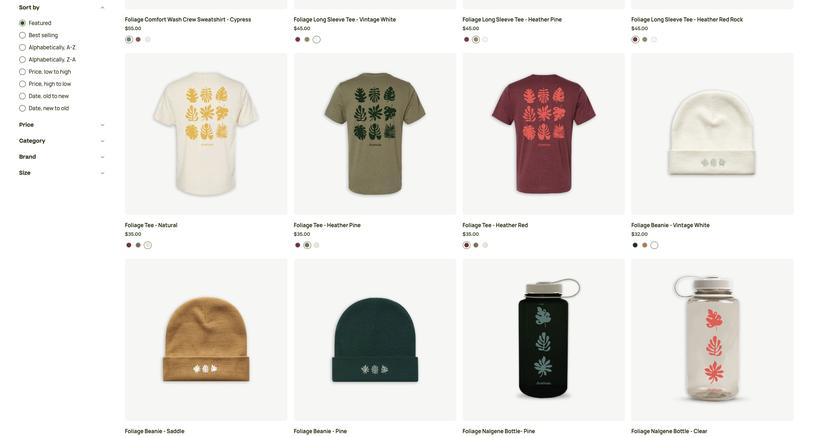 Task type: describe. For each thing, give the bounding box(es) containing it.
option group for foliage long sleeve tee - heather pine
[[463, 36, 626, 43]]

option group for foliage tee - heather red
[[463, 242, 626, 249]]

pine image
[[633, 243, 638, 248]]

natural
[[158, 222, 178, 229]]

foliage long sleeve tee - heather pine link
[[463, 16, 626, 24]]

foliage beanie - saddle
[[125, 428, 185, 435]]

size
[[19, 169, 31, 177]]

foliage long sleeve tee - vintage white link
[[294, 16, 457, 24]]

nalgene for bottle-
[[483, 428, 504, 435]]

sort by button
[[19, 0, 106, 16]]

foliage long sleeve tee - heather red rock link
[[632, 16, 795, 24]]

price button
[[19, 117, 106, 133]]

Natural radio
[[313, 242, 321, 249]]

$35.00 link for foliage tee - heather red
[[463, 231, 626, 239]]

- inside foliage comfort wash crew sweatshirt - cypress $55.00
[[227, 16, 229, 23]]

clear
[[694, 428, 708, 435]]

$45.00 inside foliage long sleeve tee - heather red rock $45.00
[[632, 25, 649, 32]]

option group for foliage long sleeve tee - heather red rock
[[632, 36, 795, 43]]

$35.00 for foliage tee - heather pine
[[294, 231, 310, 238]]

heather pine image for foliage long sleeve tee - heather pine
[[474, 37, 479, 42]]

long for foliage long sleeve tee - heather pine
[[483, 16, 496, 23]]

cypress image
[[126, 37, 132, 42]]

category button
[[19, 133, 106, 149]]

- inside foliage long sleeve tee - heather pine $45.00
[[525, 16, 528, 23]]

to for new
[[55, 105, 60, 112]]

heather red rock image for foliage long sleeve tee - vintage white
[[295, 37, 301, 42]]

natural image for foliage tee - heather pine
[[314, 243, 319, 248]]

foliage beanie - saddle link
[[125, 428, 288, 436]]

heather red radio for foliage tee - heather pine
[[294, 242, 302, 249]]

tee inside foliage tee - heather red $35.00
[[483, 222, 492, 229]]

heather pine radio for foliage tee - heather red
[[473, 242, 480, 249]]

foliage beanie - pine link
[[294, 428, 457, 436]]

$35.00 for foliage tee - heather red
[[463, 231, 479, 238]]

price, low to high
[[29, 68, 71, 75]]

size button
[[19, 165, 106, 181]]

alphabetically, for alphabetically, a-z
[[29, 44, 66, 51]]

white inside foliage long sleeve tee - vintage white $45.00
[[381, 16, 396, 23]]

featured
[[29, 20, 51, 27]]

beanie for vintage
[[652, 222, 669, 229]]

heather inside the foliage tee - heather pine $35.00
[[327, 222, 349, 229]]

foliage tee - heather red link
[[463, 222, 626, 230]]

sleeve for foliage long sleeve tee - vintage white
[[328, 16, 345, 23]]

alphabetically, a-z
[[29, 44, 76, 51]]

foliage for foliage long sleeve tee - vintage white $45.00
[[294, 16, 313, 23]]

Saddle radio
[[642, 242, 649, 249]]

saddle
[[167, 428, 185, 435]]

to for old
[[52, 93, 57, 100]]

tee inside foliage long sleeve tee - heather red rock $45.00
[[684, 16, 693, 23]]

$45.00 link for white
[[294, 25, 457, 33]]

0 vertical spatial new
[[58, 93, 69, 100]]

date, new to old
[[29, 105, 69, 112]]

foliage for foliage tee - natural $35.00
[[125, 222, 144, 229]]

vintage white radio for foliage beanie - vintage white
[[651, 242, 659, 249]]

brand
[[19, 153, 36, 161]]

natural radio for heather
[[482, 242, 490, 249]]

brand button
[[19, 149, 106, 165]]

vintage inside foliage long sleeve tee - vintage white $45.00
[[360, 16, 380, 23]]

foliage for foliage beanie - pine
[[294, 428, 313, 435]]

Heather Red radio
[[125, 242, 133, 249]]

heather pine radio for foliage long sleeve tee - vintage white
[[304, 36, 311, 43]]

vintage white image for foliage comfort wash crew sweatshirt - cypress
[[145, 37, 150, 42]]

heather pine image for foliage tee - heather pine
[[305, 243, 310, 248]]

heather pine image
[[643, 37, 648, 42]]

beanie for saddle
[[145, 428, 163, 435]]

natural image for foliage tee - heather red
[[483, 243, 488, 248]]

foliage for foliage long sleeve tee - heather red rock $45.00
[[632, 16, 651, 23]]

z
[[72, 44, 76, 51]]

date, old to new
[[29, 93, 69, 100]]

$35.00 link for foliage tee - heather pine
[[294, 231, 457, 239]]

0 horizontal spatial high
[[44, 81, 55, 88]]

rock
[[731, 16, 744, 23]]

to for high
[[56, 81, 61, 88]]

vintage white image for foliage long sleeve tee - heather pine
[[483, 37, 488, 42]]

clay image
[[136, 37, 141, 42]]

wash
[[168, 16, 182, 23]]

best
[[29, 32, 40, 39]]

heather pine image for foliage tee - heather red
[[474, 243, 479, 248]]

tee inside foliage tee - natural $35.00
[[145, 222, 154, 229]]

$35.00 inside foliage tee - natural $35.00
[[125, 231, 141, 238]]

foliage for foliage tee - heather red $35.00
[[463, 222, 482, 229]]

foliage comfort wash crew sweatshirt - cypress $55.00
[[125, 16, 251, 32]]

foliage for foliage nalgene bottle- pine
[[463, 428, 482, 435]]

vintage white image for foliage long sleeve tee - heather red rock
[[652, 37, 657, 42]]

heather red rock image
[[633, 37, 638, 42]]

crew
[[183, 16, 196, 23]]

a
[[72, 56, 76, 63]]

foliage for foliage comfort wash crew sweatshirt - cypress $55.00
[[125, 16, 144, 23]]

nalgene for bottle
[[652, 428, 673, 435]]

heather red rock image for foliage long sleeve tee - heather pine
[[464, 37, 469, 42]]

by
[[33, 4, 40, 12]]

heather red image for foliage tee - natural
[[126, 243, 132, 248]]

- inside foliage tee - heather red $35.00
[[493, 222, 495, 229]]

to for low
[[54, 68, 59, 75]]

heather inside foliage long sleeve tee - heather pine $45.00
[[529, 16, 550, 23]]

price, high to low
[[29, 81, 71, 88]]

$55.00
[[125, 25, 141, 32]]

natural radio for natural
[[144, 242, 152, 249]]

date, for date, old to new
[[29, 93, 42, 100]]

best selling
[[29, 32, 58, 39]]

$45.00 for foliage long sleeve tee - heather pine
[[463, 25, 480, 32]]

foliage comfort wash crew sweatshirt - cypress link
[[125, 16, 288, 24]]

foliage for foliage beanie - saddle
[[125, 428, 144, 435]]

vintage white radio for foliage long sleeve tee - vintage white
[[313, 36, 321, 43]]

bottle-
[[505, 428, 523, 435]]



Task type: vqa. For each thing, say whether or not it's contained in the screenshot.
rightmost the IPX7
no



Task type: locate. For each thing, give the bounding box(es) containing it.
pine inside foliage long sleeve tee - heather pine $45.00
[[551, 16, 562, 23]]

vintage white radio for foliage long sleeve tee - heather red rock
[[651, 36, 659, 43]]

a-
[[67, 44, 72, 51]]

vintage inside foliage beanie - vintage white $32.00
[[674, 222, 694, 229]]

0 horizontal spatial red
[[519, 222, 529, 229]]

0 horizontal spatial natural image
[[314, 243, 319, 248]]

option group down 'foliage long sleeve tee - heather pine' "link" on the top of the page
[[463, 36, 626, 43]]

2 date, from the top
[[29, 105, 42, 112]]

0 horizontal spatial natural radio
[[144, 242, 152, 249]]

alphabetically, z-a
[[29, 56, 76, 63]]

0 horizontal spatial beanie
[[145, 428, 163, 435]]

1 vertical spatial low
[[62, 81, 71, 88]]

1 natural radio from the left
[[144, 242, 152, 249]]

1 alphabetically, from the top
[[29, 44, 66, 51]]

sort
[[19, 4, 31, 12]]

1 horizontal spatial long
[[483, 16, 496, 23]]

$45.00 link down foliage long sleeve tee - vintage white link
[[294, 25, 457, 33]]

foliage tee - heather pine $35.00
[[294, 222, 361, 238]]

heather pine image for foliage tee - natural
[[136, 243, 141, 248]]

2 heather red image from the left
[[464, 243, 469, 248]]

1 horizontal spatial heather pine radio
[[304, 36, 311, 43]]

beanie inside foliage beanie - vintage white $32.00
[[652, 222, 669, 229]]

$35.00 link down foliage tee - natural link
[[125, 231, 288, 239]]

1 horizontal spatial sleeve
[[497, 16, 514, 23]]

old up price dropdown button
[[61, 105, 69, 112]]

0 vertical spatial low
[[44, 68, 53, 75]]

-
[[227, 16, 229, 23], [357, 16, 359, 23], [525, 16, 528, 23], [694, 16, 697, 23], [155, 222, 157, 229], [324, 222, 326, 229], [493, 222, 495, 229], [671, 222, 673, 229], [164, 428, 166, 435], [333, 428, 335, 435], [691, 428, 693, 435]]

$45.00 link for pine
[[463, 25, 626, 33]]

tee inside the foliage tee - heather pine $35.00
[[314, 222, 323, 229]]

heather red image inside option
[[126, 243, 132, 248]]

foliage tee - natural $35.00
[[125, 222, 178, 238]]

0 horizontal spatial heather pine radio
[[304, 242, 311, 249]]

price, up price, high to low
[[29, 68, 43, 75]]

0 horizontal spatial $45.00 link
[[294, 25, 457, 33]]

heather red rock radio for foliage long sleeve tee - heather pine
[[463, 36, 471, 43]]

0 horizontal spatial nalgene
[[483, 428, 504, 435]]

option group
[[125, 36, 288, 43], [294, 36, 457, 43], [463, 36, 626, 43], [632, 36, 795, 43], [125, 242, 288, 249], [294, 242, 457, 249], [463, 242, 626, 249], [632, 242, 795, 249]]

natural radio down foliage tee - natural $35.00
[[144, 242, 152, 249]]

beanie for pine
[[314, 428, 331, 435]]

heather pine radio for foliage long sleeve tee - heather pine
[[473, 36, 480, 43]]

long inside foliage long sleeve tee - heather pine $45.00
[[483, 16, 496, 23]]

tee inside foliage long sleeve tee - heather pine $45.00
[[515, 16, 524, 23]]

to
[[54, 68, 59, 75], [56, 81, 61, 88], [52, 93, 57, 100], [55, 105, 60, 112]]

- inside foliage tee - natural $35.00
[[155, 222, 157, 229]]

1 horizontal spatial $45.00 link
[[463, 25, 626, 33]]

2 horizontal spatial $35.00 link
[[463, 231, 626, 239]]

selling
[[41, 32, 58, 39]]

1 horizontal spatial vintage white radio
[[482, 36, 490, 43]]

vintage white radio right the clay 'option'
[[144, 36, 152, 43]]

0 horizontal spatial heather red radio
[[294, 242, 302, 249]]

comfort
[[145, 16, 166, 23]]

1 horizontal spatial white
[[695, 222, 710, 229]]

to down alphabetically, z-a
[[54, 68, 59, 75]]

bottle
[[674, 428, 690, 435]]

2 vintage white radio from the left
[[482, 36, 490, 43]]

foliage beanie - pine
[[294, 428, 347, 435]]

0 horizontal spatial $35.00
[[125, 231, 141, 238]]

0 horizontal spatial heather red rock image
[[295, 37, 301, 42]]

- inside foliage beanie - vintage white $32.00
[[671, 222, 673, 229]]

new
[[58, 93, 69, 100], [43, 105, 54, 112]]

alphabetically,
[[29, 44, 66, 51], [29, 56, 66, 63]]

1 vertical spatial white
[[695, 222, 710, 229]]

1 horizontal spatial new
[[58, 93, 69, 100]]

white inside foliage beanie - vintage white $32.00
[[695, 222, 710, 229]]

option group down foliage long sleeve tee - heather red rock link
[[632, 36, 795, 43]]

1 $45.00 from the left
[[294, 25, 311, 32]]

heather red rock radio for foliage long sleeve tee - vintage white
[[294, 36, 302, 43]]

1 horizontal spatial $35.00
[[294, 231, 310, 238]]

option group for foliage beanie - vintage white
[[632, 242, 795, 249]]

Pine radio
[[632, 242, 640, 249]]

vintage white radio down foliage long sleeve tee - heather pine $45.00
[[482, 36, 490, 43]]

foliage inside foliage long sleeve tee - heather pine $45.00
[[463, 16, 482, 23]]

foliage inside foliage long sleeve tee - vintage white $45.00
[[294, 16, 313, 23]]

foliage inside foliage long sleeve tee - heather red rock $45.00
[[632, 16, 651, 23]]

$35.00
[[125, 231, 141, 238], [294, 231, 310, 238], [463, 231, 479, 238]]

0 horizontal spatial vintage white radio
[[144, 36, 152, 43]]

sort by
[[19, 4, 40, 12]]

2 price, from the top
[[29, 81, 43, 88]]

$45.00 for foliage long sleeve tee - vintage white
[[294, 25, 311, 32]]

saddle image
[[643, 243, 648, 248]]

1 horizontal spatial nalgene
[[652, 428, 673, 435]]

price, for price, low to high
[[29, 68, 43, 75]]

foliage for foliage tee - heather pine $35.00
[[294, 222, 313, 229]]

$55.00 link
[[125, 25, 288, 33]]

heather inside foliage tee - heather red $35.00
[[496, 222, 518, 229]]

option group for foliage long sleeve tee - vintage white
[[294, 36, 457, 43]]

1 vertical spatial price,
[[29, 81, 43, 88]]

alphabetically, up 'price, low to high'
[[29, 56, 66, 63]]

0 horizontal spatial heather red image
[[126, 243, 132, 248]]

new down price, high to low
[[58, 93, 69, 100]]

$45.00
[[294, 25, 311, 32], [463, 25, 480, 32], [632, 25, 649, 32]]

natural image inside option
[[483, 243, 488, 248]]

2 horizontal spatial $45.00 link
[[632, 25, 795, 33]]

2 alphabetically, from the top
[[29, 56, 66, 63]]

1 heather red rock image from the left
[[295, 37, 301, 42]]

1 horizontal spatial vintage
[[674, 222, 694, 229]]

foliage inside foliage tee - heather red $35.00
[[463, 222, 482, 229]]

date, for date, new to old
[[29, 105, 42, 112]]

3 sleeve from the left
[[666, 16, 683, 23]]

sleeve for foliage long sleeve tee - heather pine
[[497, 16, 514, 23]]

vintage white radio for long
[[482, 36, 490, 43]]

long for foliage long sleeve tee - heather red rock
[[652, 16, 665, 23]]

natural image
[[145, 243, 150, 248]]

3 $35.00 from the left
[[463, 231, 479, 238]]

to down date, old to new
[[55, 105, 60, 112]]

1 horizontal spatial beanie
[[314, 428, 331, 435]]

heather pine radio for foliage tee - natural
[[135, 242, 142, 249]]

1 horizontal spatial $35.00 link
[[294, 231, 457, 239]]

heather pine radio for foliage long sleeve tee - heather red rock
[[642, 36, 649, 43]]

1 vertical spatial new
[[43, 105, 54, 112]]

- inside foliage long sleeve tee - heather red rock $45.00
[[694, 16, 697, 23]]

2 natural radio from the left
[[482, 242, 490, 249]]

3 $45.00 link from the left
[[632, 25, 795, 33]]

natural image inside radio
[[314, 243, 319, 248]]

1 heather red radio from the left
[[294, 242, 302, 249]]

vintage white image
[[652, 243, 657, 248]]

foliage tee - heather red $35.00
[[463, 222, 529, 238]]

0 vertical spatial high
[[60, 68, 71, 75]]

0 horizontal spatial $45.00
[[294, 25, 311, 32]]

tee inside foliage long sleeve tee - vintage white $45.00
[[346, 16, 355, 23]]

$35.00 link down foliage tee - heather pine link
[[294, 231, 457, 239]]

natural radio down foliage tee - heather red $35.00 on the bottom right of page
[[482, 242, 490, 249]]

foliage for foliage nalgene bottle - clear
[[632, 428, 651, 435]]

$45.00 inside foliage long sleeve tee - vintage white $45.00
[[294, 25, 311, 32]]

old
[[43, 93, 51, 100], [61, 105, 69, 112]]

cypress
[[230, 16, 251, 23]]

long inside foliage long sleeve tee - heather red rock $45.00
[[652, 16, 665, 23]]

0 vertical spatial white
[[381, 16, 396, 23]]

low down 'price, low to high'
[[62, 81, 71, 88]]

1 horizontal spatial natural image
[[483, 243, 488, 248]]

high down 'price, low to high'
[[44, 81, 55, 88]]

1 long from the left
[[314, 16, 327, 23]]

vintage white image for foliage long sleeve tee - vintage white
[[314, 37, 319, 42]]

1 vertical spatial old
[[61, 105, 69, 112]]

1 heather red rock radio from the left
[[294, 36, 302, 43]]

heather red image
[[295, 243, 301, 248]]

low
[[44, 68, 53, 75], [62, 81, 71, 88]]

natural image
[[314, 243, 319, 248], [483, 243, 488, 248]]

2 sleeve from the left
[[497, 16, 514, 23]]

$45.00 link down 'foliage long sleeve tee - heather pine' "link" on the top of the page
[[463, 25, 626, 33]]

1 vertical spatial high
[[44, 81, 55, 88]]

0 horizontal spatial long
[[314, 16, 327, 23]]

category
[[19, 137, 45, 145]]

1 horizontal spatial heather red radio
[[463, 242, 471, 249]]

2 horizontal spatial $35.00
[[463, 231, 479, 238]]

heather pine image
[[305, 37, 310, 42], [474, 37, 479, 42], [136, 243, 141, 248], [305, 243, 310, 248], [474, 243, 479, 248]]

0 horizontal spatial heather pine radio
[[135, 242, 142, 249]]

$35.00 link down foliage tee - heather red link on the right of the page
[[463, 231, 626, 239]]

$45.00 link for red
[[632, 25, 795, 33]]

natural image down foliage tee - heather red $35.00 on the bottom right of page
[[483, 243, 488, 248]]

foliage tee - heather pine link
[[294, 222, 457, 230]]

to down 'price, low to high'
[[56, 81, 61, 88]]

1 $35.00 link from the left
[[125, 231, 288, 239]]

1 sleeve from the left
[[328, 16, 345, 23]]

2 $45.00 from the left
[[463, 25, 480, 32]]

0 horizontal spatial new
[[43, 105, 54, 112]]

red
[[720, 16, 730, 23], [519, 222, 529, 229]]

1 price, from the top
[[29, 68, 43, 75]]

old up date, new to old
[[43, 93, 51, 100]]

2 heather red rock image from the left
[[464, 37, 469, 42]]

0 horizontal spatial sleeve
[[328, 16, 345, 23]]

$35.00 link for foliage tee - natural
[[125, 231, 288, 239]]

heather red image for foliage tee - heather red
[[464, 243, 469, 248]]

foliage for foliage long sleeve tee - heather pine $45.00
[[463, 16, 482, 23]]

foliage inside foliage comfort wash crew sweatshirt - cypress $55.00
[[125, 16, 144, 23]]

1 vintage white radio from the left
[[144, 36, 152, 43]]

heather
[[529, 16, 550, 23], [698, 16, 719, 23], [327, 222, 349, 229], [496, 222, 518, 229]]

$35.00 inside foliage tee - heather red $35.00
[[463, 231, 479, 238]]

high down z-
[[60, 68, 71, 75]]

1 vertical spatial date,
[[29, 105, 42, 112]]

high
[[60, 68, 71, 75], [44, 81, 55, 88]]

foliage long sleeve tee - heather red rock $45.00
[[632, 16, 744, 32]]

2 horizontal spatial $45.00
[[632, 25, 649, 32]]

1 vertical spatial alphabetically,
[[29, 56, 66, 63]]

red inside foliage long sleeve tee - heather red rock $45.00
[[720, 16, 730, 23]]

2 heather red rock radio from the left
[[463, 36, 471, 43]]

white
[[381, 16, 396, 23], [695, 222, 710, 229]]

red inside foliage tee - heather red $35.00
[[519, 222, 529, 229]]

1 horizontal spatial old
[[61, 105, 69, 112]]

sleeve for foliage long sleeve tee - heather red rock
[[666, 16, 683, 23]]

2 nalgene from the left
[[652, 428, 673, 435]]

z-
[[67, 56, 72, 63]]

foliage inside the foliage tee - heather pine $35.00
[[294, 222, 313, 229]]

foliage beanie - vintage white $32.00
[[632, 222, 710, 238]]

0 vertical spatial red
[[720, 16, 730, 23]]

$35.00 inside the foliage tee - heather pine $35.00
[[294, 231, 310, 238]]

2 $45.00 link from the left
[[463, 25, 626, 33]]

to down price, high to low
[[52, 93, 57, 100]]

$45.00 link down foliage long sleeve tee - heather red rock link
[[632, 25, 795, 33]]

date, up date, new to old
[[29, 93, 42, 100]]

1 horizontal spatial high
[[60, 68, 71, 75]]

foliage long sleeve tee - vintage white $45.00
[[294, 16, 396, 32]]

heather red radio for foliage tee - heather red
[[463, 242, 471, 249]]

3 $35.00 link from the left
[[463, 231, 626, 239]]

Vintage White radio
[[144, 36, 152, 43], [482, 36, 490, 43]]

0 horizontal spatial white
[[381, 16, 396, 23]]

4 vintage white image from the left
[[652, 37, 657, 42]]

option group down foliage tee - heather pine link
[[294, 242, 457, 249]]

beanie
[[652, 222, 669, 229], [145, 428, 163, 435], [314, 428, 331, 435]]

- inside foliage long sleeve tee - vintage white $45.00
[[357, 16, 359, 23]]

foliage inside foliage tee - natural $35.00
[[125, 222, 144, 229]]

1 horizontal spatial natural radio
[[482, 242, 490, 249]]

foliage
[[125, 16, 144, 23], [294, 16, 313, 23], [463, 16, 482, 23], [632, 16, 651, 23], [125, 222, 144, 229], [294, 222, 313, 229], [463, 222, 482, 229], [632, 222, 651, 229], [125, 428, 144, 435], [294, 428, 313, 435], [463, 428, 482, 435], [632, 428, 651, 435]]

alphabetically, down selling
[[29, 44, 66, 51]]

price, for price, high to low
[[29, 81, 43, 88]]

foliage for foliage beanie - vintage white $32.00
[[632, 222, 651, 229]]

heather inside foliage long sleeve tee - heather red rock $45.00
[[698, 16, 719, 23]]

option group down $55.00 link at the left top of page
[[125, 36, 288, 43]]

price
[[19, 121, 34, 129]]

nalgene left bottle
[[652, 428, 673, 435]]

tee
[[346, 16, 355, 23], [515, 16, 524, 23], [684, 16, 693, 23], [145, 222, 154, 229], [314, 222, 323, 229], [483, 222, 492, 229]]

heather pine image for foliage long sleeve tee - vintage white
[[305, 37, 310, 42]]

foliage nalgene bottle- pine
[[463, 428, 536, 435]]

0 vertical spatial vintage
[[360, 16, 380, 23]]

Heather Pine radio
[[304, 36, 311, 43], [135, 242, 142, 249], [473, 242, 480, 249]]

0 vertical spatial old
[[43, 93, 51, 100]]

long
[[314, 16, 327, 23], [483, 16, 496, 23], [652, 16, 665, 23]]

price,
[[29, 68, 43, 75], [29, 81, 43, 88]]

nalgene
[[483, 428, 504, 435], [652, 428, 673, 435]]

0 horizontal spatial old
[[43, 93, 51, 100]]

Clay radio
[[135, 36, 142, 43]]

foliage long sleeve tee - heather pine $45.00
[[463, 16, 562, 32]]

$45.00 link
[[294, 25, 457, 33], [463, 25, 626, 33], [632, 25, 795, 33]]

1 horizontal spatial heather pine radio
[[473, 36, 480, 43]]

pine inside the foliage tee - heather pine $35.00
[[350, 222, 361, 229]]

foliage nalgene bottle - clear link
[[632, 428, 795, 436]]

option group down foliage tee - heather red link on the right of the page
[[463, 242, 626, 249]]

0 horizontal spatial heather red rock radio
[[294, 36, 302, 43]]

$32.00
[[632, 231, 648, 238]]

1 horizontal spatial heather red image
[[464, 243, 469, 248]]

Heather Red Rock radio
[[294, 36, 302, 43], [463, 36, 471, 43]]

long for foliage long sleeve tee - vintage white
[[314, 16, 327, 23]]

2 heather red radio from the left
[[463, 242, 471, 249]]

$35.00 link
[[125, 231, 288, 239], [294, 231, 457, 239], [463, 231, 626, 239]]

foliage nalgene bottle - clear
[[632, 428, 708, 435]]

Natural radio
[[144, 242, 152, 249], [482, 242, 490, 249]]

0 vertical spatial alphabetically,
[[29, 44, 66, 51]]

1 nalgene from the left
[[483, 428, 504, 435]]

alphabetically, for alphabetically, z-a
[[29, 56, 66, 63]]

long inside foliage long sleeve tee - vintage white $45.00
[[314, 16, 327, 23]]

heather red rock image
[[295, 37, 301, 42], [464, 37, 469, 42]]

vintage white image
[[145, 37, 150, 42], [314, 37, 319, 42], [483, 37, 488, 42], [652, 37, 657, 42]]

date,
[[29, 93, 42, 100], [29, 105, 42, 112]]

sweatshirt
[[197, 16, 226, 23]]

2 $35.00 from the left
[[294, 231, 310, 238]]

1 horizontal spatial heather red rock image
[[464, 37, 469, 42]]

vintage
[[360, 16, 380, 23], [674, 222, 694, 229]]

1 vintage white image from the left
[[145, 37, 150, 42]]

option group for foliage tee - natural
[[125, 242, 288, 249]]

natural image down the foliage tee - heather pine $35.00
[[314, 243, 319, 248]]

2 natural image from the left
[[483, 243, 488, 248]]

1 natural image from the left
[[314, 243, 319, 248]]

2 $35.00 link from the left
[[294, 231, 457, 239]]

new down date, old to new
[[43, 105, 54, 112]]

1 horizontal spatial heather red rock radio
[[463, 36, 471, 43]]

vintage white radio for comfort
[[144, 36, 152, 43]]

Heather Red radio
[[294, 242, 302, 249], [463, 242, 471, 249]]

heather red image
[[126, 243, 132, 248], [464, 243, 469, 248]]

1 $45.00 link from the left
[[294, 25, 457, 33]]

Heather Pine radio
[[473, 36, 480, 43], [642, 36, 649, 43], [304, 242, 311, 249]]

0 horizontal spatial vintage
[[360, 16, 380, 23]]

foliage nalgene bottle- pine link
[[463, 428, 626, 436]]

2 horizontal spatial long
[[652, 16, 665, 23]]

3 long from the left
[[652, 16, 665, 23]]

option group for foliage tee - heather pine
[[294, 242, 457, 249]]

1 $35.00 from the left
[[125, 231, 141, 238]]

2 long from the left
[[483, 16, 496, 23]]

3 vintage white image from the left
[[483, 37, 488, 42]]

option group for foliage comfort wash crew sweatshirt - cypress
[[125, 36, 288, 43]]

pine
[[551, 16, 562, 23], [350, 222, 361, 229], [336, 428, 347, 435], [524, 428, 536, 435]]

sleeve
[[328, 16, 345, 23], [497, 16, 514, 23], [666, 16, 683, 23]]

option group down foliage tee - natural link
[[125, 242, 288, 249]]

$32.00 link
[[632, 231, 795, 239]]

1 heather red image from the left
[[126, 243, 132, 248]]

foliage inside foliage beanie - vintage white $32.00
[[632, 222, 651, 229]]

price, up date, old to new
[[29, 81, 43, 88]]

0 horizontal spatial low
[[44, 68, 53, 75]]

heather pine radio for foliage tee - heather pine
[[304, 242, 311, 249]]

0 vertical spatial price,
[[29, 68, 43, 75]]

2 horizontal spatial beanie
[[652, 222, 669, 229]]

foliage tee - natural link
[[125, 222, 288, 230]]

1 vertical spatial red
[[519, 222, 529, 229]]

sleeve inside foliage long sleeve tee - heather red rock $45.00
[[666, 16, 683, 23]]

2 horizontal spatial heather pine radio
[[642, 36, 649, 43]]

Cypress radio
[[125, 36, 133, 43]]

sleeve inside foliage long sleeve tee - vintage white $45.00
[[328, 16, 345, 23]]

foliage beanie - vintage white link
[[632, 222, 795, 230]]

1 horizontal spatial low
[[62, 81, 71, 88]]

sleeve inside foliage long sleeve tee - heather pine $45.00
[[497, 16, 514, 23]]

0 horizontal spatial $35.00 link
[[125, 231, 288, 239]]

- inside the foliage tee - heather pine $35.00
[[324, 222, 326, 229]]

2 horizontal spatial heather pine radio
[[473, 242, 480, 249]]

2 horizontal spatial sleeve
[[666, 16, 683, 23]]

low up price, high to low
[[44, 68, 53, 75]]

Heather Red Rock radio
[[632, 36, 640, 43]]

2 vintage white image from the left
[[314, 37, 319, 42]]

nalgene left bottle-
[[483, 428, 504, 435]]

option group down the $32.00 link
[[632, 242, 795, 249]]

$45.00 inside foliage long sleeve tee - heather pine $45.00
[[463, 25, 480, 32]]

0 vertical spatial date,
[[29, 93, 42, 100]]

3 $45.00 from the left
[[632, 25, 649, 32]]

1 horizontal spatial red
[[720, 16, 730, 23]]

Vintage White radio
[[313, 36, 321, 43], [651, 36, 659, 43], [651, 242, 659, 249]]

date, down date, old to new
[[29, 105, 42, 112]]

1 vertical spatial vintage
[[674, 222, 694, 229]]

1 horizontal spatial $45.00
[[463, 25, 480, 32]]

1 date, from the top
[[29, 93, 42, 100]]

option group down foliage long sleeve tee - vintage white link
[[294, 36, 457, 43]]



